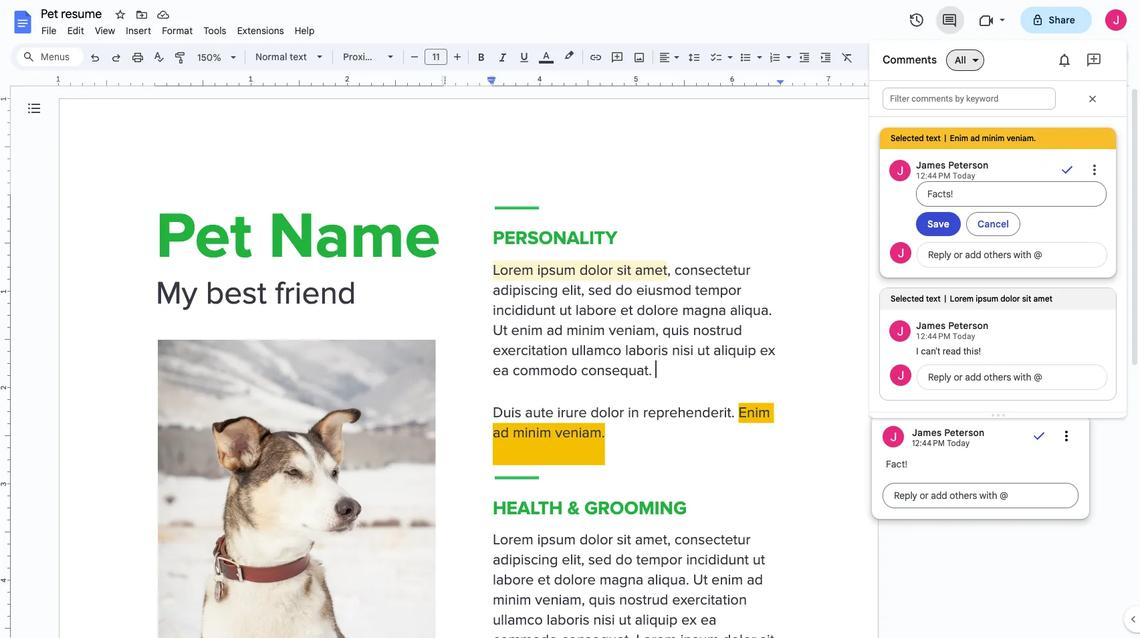 Task type: locate. For each thing, give the bounding box(es) containing it.
text for selected text | enim ad minim veniam.
[[927, 133, 941, 143]]

save button
[[917, 212, 962, 236]]

| left enim
[[945, 133, 947, 143]]

james peterson image
[[891, 242, 912, 264], [907, 284, 928, 305], [890, 321, 911, 342]]

1 vertical spatial selected
[[891, 294, 925, 304]]

0 vertical spatial comments dialog. open comment. author james peterson. 0 replies. 0 new replies. list item
[[881, 128, 1117, 278]]

format menu item
[[157, 23, 198, 39]]

text down help menu item
[[290, 51, 307, 63]]

12:44 pm
[[917, 171, 951, 181], [936, 296, 969, 306], [917, 332, 951, 341], [913, 438, 946, 448]]

edit menu item
[[62, 23, 90, 39]]

save
[[928, 218, 950, 230]]

2 vertical spatial james peterson 12:44 pm today
[[913, 427, 985, 448]]

text color image
[[539, 48, 554, 64]]

james peterson 12:44 pm today i can't read this!
[[917, 320, 989, 357]]

selected
[[891, 133, 925, 143], [891, 294, 925, 304]]

james
[[917, 159, 946, 171], [936, 284, 966, 296], [917, 320, 946, 332], [913, 427, 942, 439]]

1 horizontal spatial more options... image
[[1091, 162, 1100, 179]]

i
[[910, 316, 913, 328], [917, 346, 919, 357]]

1 vertical spatial i
[[917, 346, 919, 357]]

selected text | lorem ipsum dolor sit amet
[[891, 294, 1053, 304]]

Menus field
[[17, 48, 84, 66]]

james inside james peterson 12:44 pm today i can't read this!
[[917, 320, 946, 332]]

comments
[[883, 54, 938, 67]]

Reply field
[[917, 242, 1108, 268], [917, 364, 1108, 390], [883, 483, 1079, 509]]

can't
[[915, 316, 937, 328], [922, 346, 941, 357]]

read down i can't read this!
[[943, 346, 962, 357]]

amet
[[1034, 294, 1053, 304]]

12:44 pm inside james peterson 12:44 pm today i can't read this!
[[917, 332, 951, 341]]

| for lorem ipsum dolor sit amet
[[945, 294, 947, 304]]

checklist menu image
[[725, 48, 733, 53]]

selected text | enim ad minim veniam.
[[891, 133, 1037, 143]]

veniam.
[[1007, 133, 1037, 143]]

0 horizontal spatial i
[[910, 316, 913, 328]]

2 vertical spatial james peterson image
[[883, 426, 905, 448]]

menu bar
[[36, 17, 320, 39]]

selected up i can't read this!
[[891, 294, 925, 304]]

2 vertical spatial text
[[927, 294, 941, 304]]

0 vertical spatial reply field
[[917, 242, 1108, 268]]

peterson
[[949, 159, 989, 171], [968, 284, 1009, 296], [949, 320, 989, 332], [945, 427, 985, 439]]

more options... image inside comments dialog. open comment. author james peterson. 0 replies. 0 new replies. list item
[[1091, 162, 1100, 179]]

1 vertical spatial read
[[943, 346, 962, 357]]

1 vertical spatial reply field
[[917, 364, 1108, 390]]

Font size field
[[425, 49, 453, 66]]

more options... image
[[1091, 162, 1100, 179], [1063, 428, 1072, 445]]

1 selected from the top
[[891, 133, 925, 143]]

12:44 pm for james peterson image corresponding to james peterson 12:44 pm today i can't read this!
[[917, 332, 951, 341]]

format
[[162, 25, 193, 37]]

james peterson image
[[890, 160, 911, 181], [891, 364, 912, 386], [883, 426, 905, 448]]

read
[[939, 316, 959, 328], [943, 346, 962, 357]]

insert
[[126, 25, 151, 37]]

Zoom text field
[[194, 48, 226, 67]]

this! down i can't read this!
[[964, 346, 982, 357]]

can't down i can't read this!
[[922, 346, 941, 357]]

| for enim ad minim veniam.
[[945, 133, 947, 143]]

0 vertical spatial james peterson image
[[890, 160, 911, 181]]

1 horizontal spatial i
[[917, 346, 919, 357]]

text inside styles list. normal text selected. option
[[290, 51, 307, 63]]

james peterson image for james peterson 12:44 pm today i can't read this!
[[890, 321, 911, 342]]

facts!
[[928, 188, 954, 200]]

menu bar inside the menu bar banner
[[36, 17, 320, 39]]

cancel button
[[967, 212, 1021, 236]]

list
[[870, 117, 1128, 412], [873, 272, 1113, 519]]

edit
[[67, 25, 84, 37]]

share button
[[1021, 7, 1093, 33]]

text up i can't read this!
[[927, 294, 941, 304]]

1 vertical spatial james peterson image
[[907, 284, 928, 305]]

Star checkbox
[[111, 5, 130, 24]]

bulleted list menu image
[[754, 48, 763, 53]]

2 selected from the top
[[891, 294, 925, 304]]

nova
[[381, 51, 404, 63]]

i down i can't read this!
[[917, 346, 919, 357]]

1 vertical spatial |
[[945, 294, 947, 304]]

1 vertical spatial this!
[[964, 346, 982, 357]]

1 vertical spatial text
[[927, 133, 941, 143]]

0 vertical spatial more options... image
[[1091, 162, 1100, 179]]

today
[[953, 171, 976, 181], [971, 296, 994, 306], [953, 332, 976, 341], [948, 438, 971, 448]]

can't inside james peterson 12:44 pm today i can't read this!
[[922, 346, 941, 357]]

can't down selected text | lorem ipsum dolor sit amet
[[915, 316, 937, 328]]

0 vertical spatial james peterson 12:44 pm today
[[917, 159, 989, 181]]

view
[[95, 25, 115, 37]]

comments dialog. open comment. author james peterson. 0 replies. 0 new replies. list item
[[881, 128, 1117, 278], [881, 288, 1117, 400]]

selected left enim
[[891, 133, 925, 143]]

comments application
[[0, 0, 1141, 638]]

1 vertical spatial james peterson 12:44 pm today
[[936, 284, 1009, 306]]

0 vertical spatial james peterson image
[[891, 242, 912, 264]]

james peterson 12:44 pm today
[[917, 159, 989, 181], [936, 284, 1009, 306], [913, 427, 985, 448]]

menu bar containing file
[[36, 17, 320, 39]]

today inside james peterson 12:44 pm today i can't read this!
[[953, 332, 976, 341]]

1
[[56, 74, 60, 84]]

0 vertical spatial |
[[945, 133, 947, 143]]

this! down selected text | lorem ipsum dolor sit amet
[[962, 316, 980, 328]]

styles list. normal text selected. option
[[256, 48, 309, 66]]

line & paragraph spacing image
[[687, 48, 702, 66]]

12:44 pm for james peterson image corresponding to james peterson 12:44 pm today
[[936, 296, 969, 306]]

|
[[945, 133, 947, 143], [945, 294, 947, 304]]

2 vertical spatial james peterson image
[[890, 321, 911, 342]]

this!
[[962, 316, 980, 328], [964, 346, 982, 357]]

| left lorem
[[945, 294, 947, 304]]

sit
[[1023, 294, 1032, 304]]

text left enim
[[927, 133, 941, 143]]

0 vertical spatial this!
[[962, 316, 980, 328]]

2 | from the top
[[945, 294, 947, 304]]

1 | from the top
[[945, 133, 947, 143]]

all button
[[947, 50, 985, 71]]

reply field for dolor
[[917, 364, 1108, 390]]

read down lorem
[[939, 316, 959, 328]]

0 vertical spatial selected
[[891, 133, 925, 143]]

i inside james peterson 12:44 pm today i can't read this!
[[917, 346, 919, 357]]

12:44 pm for the bottom james peterson icon
[[913, 438, 946, 448]]

1 vertical spatial comments dialog. open comment. author james peterson. 0 replies. 0 new replies. list item
[[881, 288, 1117, 400]]

0 horizontal spatial more options... image
[[1063, 428, 1072, 445]]

0 vertical spatial i
[[910, 316, 913, 328]]

help menu item
[[290, 23, 320, 39]]

Comment draft text field
[[917, 181, 1107, 207]]

ipsum
[[976, 294, 999, 304]]

this! inside james peterson 12:44 pm today i can't read this!
[[964, 346, 982, 357]]

1 vertical spatial can't
[[922, 346, 941, 357]]

i left james peterson 12:44 pm today i can't read this!
[[910, 316, 913, 328]]

1 comments dialog. open comment. author james peterson. 0 replies. 0 new replies. list item from the top
[[881, 128, 1117, 278]]

text
[[290, 51, 307, 63], [927, 133, 941, 143], [927, 294, 941, 304]]

0 vertical spatial text
[[290, 51, 307, 63]]



Task type: vqa. For each thing, say whether or not it's contained in the screenshot.
Font size field
yes



Task type: describe. For each thing, give the bounding box(es) containing it.
file
[[41, 25, 57, 37]]

file menu item
[[36, 23, 62, 39]]

proxima nova
[[343, 51, 404, 63]]

0 vertical spatial read
[[939, 316, 959, 328]]

dolor
[[1001, 294, 1021, 304]]

james peterson 12:44 pm today for i can't read this!
[[936, 284, 1009, 306]]

read inside james peterson 12:44 pm today i can't read this!
[[943, 346, 962, 357]]

view menu item
[[90, 23, 121, 39]]

tools menu item
[[198, 23, 232, 39]]

selected for selected text | enim ad minim veniam.
[[891, 133, 925, 143]]

enim
[[951, 133, 969, 143]]

text for normal text
[[290, 51, 307, 63]]

tools
[[204, 25, 227, 37]]

right margin image
[[778, 76, 877, 86]]

share
[[1050, 14, 1076, 26]]

top margin image
[[0, 99, 10, 198]]

menu bar banner
[[0, 0, 1141, 638]]

2 vertical spatial reply field
[[883, 483, 1079, 509]]

lorem
[[951, 294, 974, 304]]

ad
[[971, 133, 981, 143]]

text for selected text | lorem ipsum dolor sit amet
[[927, 294, 941, 304]]

all
[[956, 54, 967, 66]]

main toolbar
[[83, 0, 859, 519]]

fact!
[[887, 458, 908, 470]]

peterson inside james peterson 12:44 pm today i can't read this!
[[949, 320, 989, 332]]

normal text
[[256, 51, 307, 63]]

proxima
[[343, 51, 379, 63]]

Zoom field
[[192, 48, 242, 68]]

Rename text field
[[36, 5, 110, 21]]

i can't read this!
[[910, 316, 980, 328]]

1 vertical spatial james peterson image
[[891, 364, 912, 386]]

numbered list menu image
[[784, 48, 792, 53]]

normal
[[256, 51, 287, 63]]

selected for selected text | lorem ipsum dolor sit amet
[[891, 294, 925, 304]]

1 vertical spatial more options... image
[[1063, 428, 1072, 445]]

james peterson image for james peterson 12:44 pm today
[[907, 284, 928, 305]]

extensions
[[237, 25, 284, 37]]

help
[[295, 25, 315, 37]]

extensions menu item
[[232, 23, 290, 39]]

cancel
[[978, 218, 1010, 230]]

reply field for minim
[[917, 242, 1108, 268]]

list inside the menu bar banner
[[870, 117, 1128, 412]]

minim
[[983, 133, 1005, 143]]

insert image image
[[632, 48, 647, 66]]

james peterson 12:44 pm today inside comment history dialogue. dialog
[[917, 159, 989, 181]]

highlight color image
[[562, 48, 577, 64]]

comment history dialogue. dialog
[[870, 40, 1128, 418]]

insert menu item
[[121, 23, 157, 39]]

Filter comments by keyword text field
[[883, 88, 1056, 110]]

left margin image
[[59, 76, 159, 86]]

2 comments dialog. open comment. author james peterson. 0 replies. 0 new replies. list item from the top
[[881, 288, 1117, 400]]

Font size text field
[[426, 49, 447, 65]]

james peterson 12:44 pm today for fact!
[[913, 427, 985, 448]]

0 vertical spatial can't
[[915, 316, 937, 328]]

font list. proxima nova selected. option
[[343, 48, 404, 66]]



